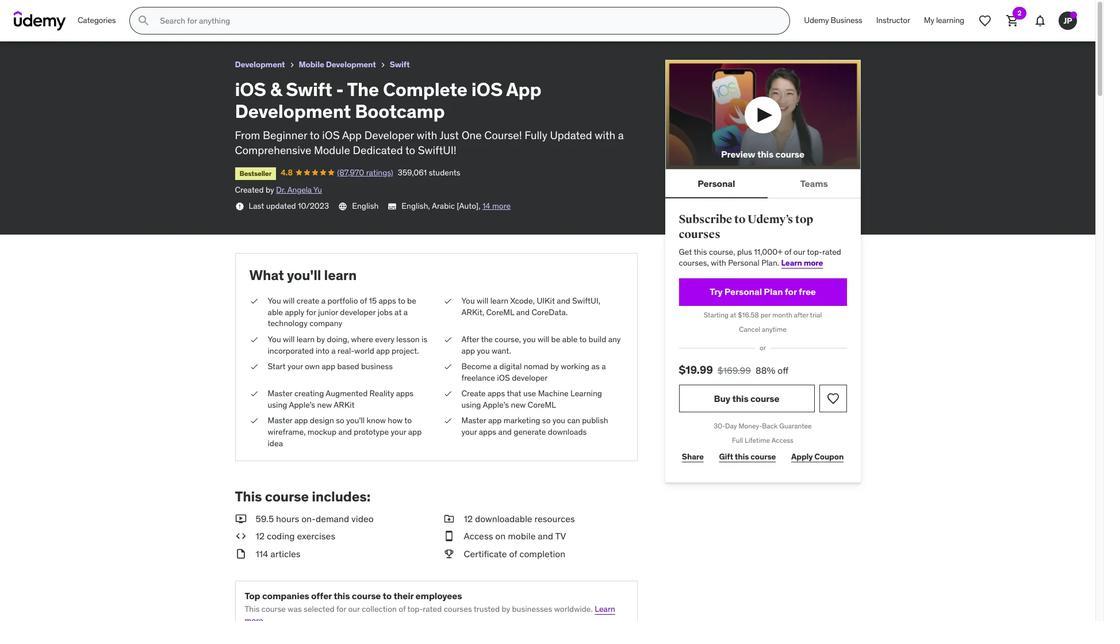 Task type: locate. For each thing, give the bounding box(es) containing it.
and right the mockup
[[339, 427, 352, 437]]

apps right reality
[[396, 389, 414, 399]]

1 vertical spatial more
[[804, 258, 824, 268]]

0 vertical spatial developer
[[340, 307, 376, 318]]

(87,970 ratings) down ios & swift - the complete ios app development bootcamp
[[80, 20, 137, 30]]

0 vertical spatial learn
[[324, 267, 357, 284]]

1 horizontal spatial more
[[493, 201, 511, 211]]

create
[[297, 296, 320, 306]]

this up courses,
[[694, 247, 708, 257]]

learn more link
[[782, 258, 824, 268], [245, 605, 616, 622]]

1 horizontal spatial top-
[[808, 247, 823, 257]]

will for you will learn xcode, uikit and swiftui, arkit, coreml and coredata.
[[477, 296, 489, 306]]

1 horizontal spatial bootcamp
[[355, 100, 445, 123]]

coupon
[[815, 452, 844, 462]]

a up junior
[[322, 296, 326, 306]]

0 vertical spatial bootcamp
[[227, 5, 273, 17]]

0 vertical spatial this
[[235, 488, 262, 506]]

learn more link for subscribe to udemy's top courses
[[782, 258, 824, 268]]

my learning
[[925, 15, 965, 25]]

submit search image
[[137, 14, 151, 28]]

12 left downloadable
[[464, 513, 473, 525]]

1 so from the left
[[336, 416, 345, 426]]

0 horizontal spatial courses
[[444, 605, 472, 615]]

xsmall image for you will learn xcode, uikit and swiftui, arkit, coreml and coredata.
[[443, 296, 453, 307]]

0 horizontal spatial ratings)
[[109, 20, 137, 30]]

apply
[[285, 307, 304, 318]]

so down arkit
[[336, 416, 345, 426]]

114 articles
[[256, 548, 301, 560]]

0 vertical spatial learn more
[[782, 258, 824, 268]]

small image
[[235, 513, 247, 526], [443, 530, 455, 543], [443, 548, 455, 561]]

xsmall image left incorporated
[[249, 334, 259, 346]]

of left 15
[[360, 296, 367, 306]]

our right 11,000+
[[794, 247, 806, 257]]

to inside the master app design so you'll know how to wireframe, mockup and prototype your app idea
[[405, 416, 412, 426]]

lifetime
[[745, 436, 771, 445]]

you down the
[[477, 346, 490, 356]]

1 vertical spatial this
[[245, 605, 260, 615]]

small image left 59.5 on the left bottom
[[235, 513, 247, 526]]

buy this course
[[714, 393, 780, 404]]

rated inside 'get this course, plus 11,000+ of our top-rated courses, with personal plan.'
[[823, 247, 842, 257]]

1 horizontal spatial learn more
[[782, 258, 824, 268]]

course, inside the after the course, you will be able to build any app you want.
[[495, 334, 521, 345]]

0 horizontal spatial complete
[[84, 5, 127, 17]]

so for and
[[336, 416, 345, 426]]

will for you will create a portfolio of 15 apps to be able apply for junior developer jobs at a technology company
[[283, 296, 295, 306]]

4.8 left categories dropdown button
[[55, 20, 67, 30]]

learn inside you will learn by doing, where every lesson is incorporated into a real-world app project.
[[297, 334, 315, 345]]

1 using from the left
[[268, 400, 287, 410]]

4.8
[[55, 20, 67, 30], [281, 167, 293, 178]]

this inside 'get this course, plus 11,000+ of our top-rated courses, with personal plan.'
[[694, 247, 708, 257]]

59.5
[[256, 513, 274, 525]]

learn for what you'll learn
[[324, 267, 357, 284]]

0 vertical spatial complete
[[84, 5, 127, 17]]

1 vertical spatial able
[[563, 334, 578, 345]]

xsmall image left last
[[235, 202, 244, 211]]

course up hours on the left of page
[[265, 488, 309, 506]]

top
[[245, 591, 260, 602]]

12 for 12 downloadable resources
[[464, 513, 473, 525]]

(87,970
[[80, 20, 108, 30], [337, 167, 364, 178]]

swift for ios & swift - the complete ios app development bootcamp
[[35, 5, 59, 17]]

from
[[235, 128, 260, 142]]

start
[[268, 361, 286, 372]]

learn more link down employees
[[245, 605, 616, 622]]

1 horizontal spatial xsmall image
[[379, 60, 388, 70]]

xsmall image left creating
[[249, 389, 259, 400]]

,
[[479, 201, 481, 211]]

instructor
[[877, 15, 911, 25]]

1 vertical spatial course,
[[495, 334, 521, 345]]

angela
[[288, 185, 312, 195]]

can
[[568, 416, 581, 426]]

coreml down "machine"
[[528, 400, 556, 410]]

top-
[[808, 247, 823, 257], [408, 605, 423, 615]]

0 vertical spatial courses
[[679, 227, 721, 242]]

new up 'design' at the bottom of page
[[317, 400, 332, 410]]

1 vertical spatial complete
[[383, 78, 468, 101]]

your down incorporated
[[288, 361, 303, 372]]

master inside master app marketing so you can publish your apps and generate downloads
[[462, 416, 487, 426]]

beginner
[[263, 128, 307, 142]]

starting
[[704, 311, 729, 319]]

0 horizontal spatial 12
[[256, 531, 265, 542]]

0 vertical spatial 359,061 students
[[141, 20, 204, 30]]

apple's inside master creating augmented reality apps using apple's new arkit
[[289, 400, 315, 410]]

at right jobs
[[395, 307, 402, 318]]

you for you will learn by doing, where every lesson is incorporated into a real-world app project.
[[268, 334, 281, 345]]

build
[[589, 334, 607, 345]]

0 vertical spatial be
[[408, 296, 417, 306]]

use
[[524, 389, 537, 399]]

12 coding exercises
[[256, 531, 336, 542]]

personal inside 'get this course, plus 11,000+ of our top-rated courses, with personal plan.'
[[729, 258, 760, 268]]

1 horizontal spatial the
[[347, 78, 379, 101]]

bootcamp inside ios & swift - the complete ios app development bootcamp from beginner to ios app developer with just one course! fully updated with a comprehensive module dedicated to swiftui!
[[355, 100, 445, 123]]

after the course, you will be able to build any app you want.
[[462, 334, 621, 356]]

with
[[417, 128, 438, 142], [595, 128, 616, 142], [711, 258, 727, 268]]

created
[[235, 185, 264, 195]]

learn up incorporated
[[297, 334, 315, 345]]

complete inside ios & swift - the complete ios app development bootcamp from beginner to ios app developer with just one course! fully updated with a comprehensive module dedicated to swiftui!
[[383, 78, 468, 101]]

1 horizontal spatial access
[[772, 436, 794, 445]]

you have alerts image
[[1071, 12, 1078, 18]]

so inside the master app design so you'll know how to wireframe, mockup and prototype your app idea
[[336, 416, 345, 426]]

0 horizontal spatial so
[[336, 416, 345, 426]]

small image left coding
[[235, 530, 247, 543]]

our
[[794, 247, 806, 257], [348, 605, 360, 615]]

dr. angela yu link
[[276, 185, 322, 195]]

top- inside 'get this course, plus 11,000+ of our top-rated courses, with personal plan.'
[[808, 247, 823, 257]]

0 horizontal spatial (87,970
[[80, 20, 108, 30]]

1 apple's from the left
[[289, 400, 315, 410]]

learn more down employees
[[245, 605, 616, 622]]

for down top companies offer this course to their employees in the bottom of the page
[[337, 605, 347, 615]]

your down create
[[462, 427, 477, 437]]

business
[[361, 361, 393, 372]]

1 vertical spatial top-
[[408, 605, 423, 615]]

apple's down that
[[483, 400, 509, 410]]

0 vertical spatial able
[[268, 307, 283, 318]]

using inside master creating augmented reality apps using apple's new arkit
[[268, 400, 287, 410]]

developer down nomad
[[512, 373, 548, 383]]

learn more link up "free"
[[782, 258, 824, 268]]

1 vertical spatial personal
[[729, 258, 760, 268]]

0 vertical spatial app
[[147, 5, 165, 17]]

doing,
[[327, 334, 349, 345]]

0 horizontal spatial (87,970 ratings)
[[80, 20, 137, 30]]

1 vertical spatial our
[[348, 605, 360, 615]]

for left "free"
[[785, 286, 797, 298]]

xsmall image
[[287, 60, 297, 70], [235, 202, 244, 211], [249, 296, 259, 307], [443, 296, 453, 307], [249, 334, 259, 346], [443, 334, 453, 346], [443, 361, 453, 373], [249, 389, 259, 400], [443, 389, 453, 400], [249, 416, 259, 427], [443, 416, 453, 427]]

1 vertical spatial ratings)
[[366, 167, 394, 178]]

business
[[831, 15, 863, 25]]

jp
[[1064, 15, 1073, 26]]

0 vertical spatial coreml
[[487, 307, 515, 318]]

1 horizontal spatial 12
[[464, 513, 473, 525]]

0 horizontal spatial learn
[[595, 605, 616, 615]]

you will create a portfolio of 15 apps to be able apply for junior developer jobs at a technology company
[[268, 296, 417, 329]]

0 vertical spatial our
[[794, 247, 806, 257]]

coreml down xcode,
[[487, 307, 515, 318]]

will for you will learn by doing, where every lesson is incorporated into a real-world app project.
[[283, 334, 295, 345]]

be down coredata.
[[552, 334, 561, 345]]

0 vertical spatial rated
[[823, 247, 842, 257]]

small image for access
[[443, 530, 455, 543]]

0 vertical spatial for
[[785, 286, 797, 298]]

you up arkit,
[[462, 296, 475, 306]]

course, for you
[[495, 334, 521, 345]]

or
[[760, 344, 767, 352]]

course
[[776, 149, 805, 160], [751, 393, 780, 404], [751, 452, 777, 462], [265, 488, 309, 506], [352, 591, 381, 602], [262, 605, 286, 615]]

xsmall image
[[379, 60, 388, 70], [249, 361, 259, 373]]

be up the lesson
[[408, 296, 417, 306]]

359,061
[[141, 20, 170, 30], [398, 167, 427, 178]]

ios inside become a digital nomad by working as a freelance ios developer
[[497, 373, 510, 383]]

1 horizontal spatial able
[[563, 334, 578, 345]]

small image for 12 downloadable resources
[[443, 513, 455, 526]]

with right updated
[[595, 128, 616, 142]]

0 horizontal spatial new
[[317, 400, 332, 410]]

a left digital
[[494, 361, 498, 372]]

1 vertical spatial access
[[464, 531, 493, 542]]

2 using from the left
[[462, 400, 481, 410]]

1 horizontal spatial at
[[731, 311, 737, 319]]

course, inside 'get this course, plus 11,000+ of our top-rated courses, with personal plan.'
[[710, 247, 736, 257]]

1 horizontal spatial (87,970 ratings)
[[337, 167, 394, 178]]

app inside you will learn by doing, where every lesson is incorporated into a real-world app project.
[[376, 346, 390, 356]]

mockup
[[308, 427, 337, 437]]

master inside the master app design so you'll know how to wireframe, mockup and prototype your app idea
[[268, 416, 293, 426]]

1 vertical spatial 359,061
[[398, 167, 427, 178]]

jp link
[[1055, 7, 1083, 35]]

learn right plan.
[[782, 258, 803, 268]]

idea
[[268, 438, 283, 449]]

course, left the plus
[[710, 247, 736, 257]]

learn more for subscribe to udemy's top courses
[[782, 258, 824, 268]]

wishlist image
[[827, 392, 841, 406]]

0 horizontal spatial bootcamp
[[227, 5, 273, 17]]

tab list containing personal
[[666, 170, 861, 199]]

0 vertical spatial personal
[[698, 178, 736, 189]]

master for master creating augmented reality apps using apple's new arkit
[[268, 389, 293, 399]]

0 horizontal spatial the
[[66, 5, 82, 17]]

this down top
[[245, 605, 260, 615]]

course, up want.
[[495, 334, 521, 345]]

0 horizontal spatial 359,061 students
[[141, 20, 204, 30]]

personal down the plus
[[729, 258, 760, 268]]

bootcamp up developer
[[355, 100, 445, 123]]

0 vertical spatial (87,970
[[80, 20, 108, 30]]

2 vertical spatial more
[[245, 616, 263, 622]]

master down start
[[268, 389, 293, 399]]

create
[[462, 389, 486, 399]]

1 horizontal spatial apple's
[[483, 400, 509, 410]]

this for gift
[[735, 452, 750, 462]]

with up swiftui!
[[417, 128, 438, 142]]

to right how
[[405, 416, 412, 426]]

certificate
[[464, 548, 507, 560]]

0 vertical spatial access
[[772, 436, 794, 445]]

2 horizontal spatial with
[[711, 258, 727, 268]]

apps inside master app marketing so you can publish your apps and generate downloads
[[479, 427, 497, 437]]

1 horizontal spatial learn
[[324, 267, 357, 284]]

0 horizontal spatial more
[[245, 616, 263, 622]]

0 vertical spatial 4.8
[[55, 20, 67, 30]]

for down create
[[306, 307, 316, 318]]

1 new from the left
[[317, 400, 332, 410]]

teams button
[[768, 170, 861, 198]]

0 horizontal spatial you
[[477, 346, 490, 356]]

development inside ios & swift - the complete ios app development bootcamp from beginner to ios app developer with just one course! fully updated with a comprehensive module dedicated to swiftui!
[[235, 100, 351, 123]]

30-day money-back guarantee full lifetime access
[[714, 422, 812, 445]]

1 vertical spatial you
[[477, 346, 490, 356]]

xcode,
[[511, 296, 535, 306]]

- left 'categories'
[[61, 5, 64, 17]]

xsmall image left swift link
[[379, 60, 388, 70]]

will up arkit,
[[477, 296, 489, 306]]

learn for you will learn by doing, where every lesson is incorporated into a real-world app project.
[[297, 334, 315, 345]]

2 new from the left
[[511, 400, 526, 410]]

(87,970 down the 'module'
[[337, 167, 364, 178]]

& inside ios & swift - the complete ios app development bootcamp from beginner to ios app developer with just one course! fully updated with a comprehensive module dedicated to swiftui!
[[270, 78, 282, 101]]

2 vertical spatial app
[[342, 128, 362, 142]]

0 horizontal spatial xsmall image
[[249, 361, 259, 373]]

xsmall image left wireframe,
[[249, 416, 259, 427]]

you'll up prototype
[[347, 416, 365, 426]]

1 vertical spatial learn
[[491, 296, 509, 306]]

learn up "portfolio" on the left of the page
[[324, 267, 357, 284]]

free
[[799, 286, 817, 298]]

more for subscribe to udemy's top courses
[[804, 258, 824, 268]]

exercises
[[297, 531, 336, 542]]

you up technology
[[268, 296, 281, 306]]

updated
[[266, 201, 296, 211]]

their
[[394, 591, 414, 602]]

the inside ios & swift - the complete ios app development bootcamp from beginner to ios app developer with just one course! fully updated with a comprehensive module dedicated to swiftui!
[[347, 78, 379, 101]]

master inside master creating augmented reality apps using apple's new arkit
[[268, 389, 293, 399]]

more for top companies offer this course to their employees
[[245, 616, 263, 622]]

coreml
[[487, 307, 515, 318], [528, 400, 556, 410]]

small image left 114
[[235, 548, 247, 561]]

developer
[[365, 128, 414, 142]]

apps inside create apps that use machine learning using apple's new coreml
[[488, 389, 505, 399]]

able left build
[[563, 334, 578, 345]]

(87,970 ratings) down the dedicated at the left top of page
[[337, 167, 394, 178]]

app down every
[[376, 346, 390, 356]]

personal up $16.58
[[725, 286, 763, 298]]

0 vertical spatial swift
[[35, 5, 59, 17]]

will inside you will create a portfolio of 15 apps to be able apply for junior developer jobs at a technology company
[[283, 296, 295, 306]]

apps up jobs
[[379, 296, 396, 306]]

real-
[[338, 346, 355, 356]]

xsmall image left start
[[249, 361, 259, 373]]

udemy business
[[805, 15, 863, 25]]

app inside the after the course, you will be able to build any app you want.
[[462, 346, 475, 356]]

be inside you will create a portfolio of 15 apps to be able apply for junior developer jobs at a technology company
[[408, 296, 417, 306]]

the for ios & swift - the complete ios app development bootcamp
[[66, 5, 82, 17]]

by right nomad
[[551, 361, 559, 372]]

learn inside you will learn xcode, uikit and swiftui, arkit, coreml and coredata.
[[491, 296, 509, 306]]

you up nomad
[[523, 334, 536, 345]]

you inside you will learn xcode, uikit and swiftui, arkit, coreml and coredata.
[[462, 296, 475, 306]]

1 horizontal spatial ratings)
[[366, 167, 394, 178]]

developer down 15
[[340, 307, 376, 318]]

0 vertical spatial (87,970 ratings)
[[80, 20, 137, 30]]

app down after
[[462, 346, 475, 356]]

more inside 'learn more'
[[245, 616, 263, 622]]

developer inside you will create a portfolio of 15 apps to be able apply for junior developer jobs at a technology company
[[340, 307, 376, 318]]

0 vertical spatial ratings)
[[109, 20, 137, 30]]

arkit,
[[462, 307, 485, 318]]

resources
[[535, 513, 575, 525]]

2 vertical spatial small image
[[443, 548, 455, 561]]

1 vertical spatial learn more link
[[245, 605, 616, 622]]

personal
[[698, 178, 736, 189], [729, 258, 760, 268], [725, 286, 763, 298]]

learn right worldwide.
[[595, 605, 616, 615]]

0 vertical spatial students
[[172, 20, 204, 30]]

prototype
[[354, 427, 389, 437]]

this
[[758, 149, 774, 160], [694, 247, 708, 257], [733, 393, 749, 404], [735, 452, 750, 462], [334, 591, 350, 602]]

xsmall image for master app marketing so you can publish your apps and generate downloads
[[443, 416, 453, 427]]

be inside the after the course, you will be able to build any app you want.
[[552, 334, 561, 345]]

courses down employees
[[444, 605, 472, 615]]

4.8 up 'dr.'
[[281, 167, 293, 178]]

a
[[619, 128, 624, 142], [322, 296, 326, 306], [404, 307, 408, 318], [332, 346, 336, 356], [494, 361, 498, 372], [602, 361, 606, 372]]

0 horizontal spatial learn more
[[245, 605, 616, 622]]

0 horizontal spatial rated
[[423, 605, 442, 615]]

using up wireframe,
[[268, 400, 287, 410]]

you inside you will create a portfolio of 15 apps to be able apply for junior developer jobs at a technology company
[[268, 296, 281, 306]]

0 vertical spatial learn more link
[[782, 258, 824, 268]]

you up downloads
[[553, 416, 566, 426]]

0 horizontal spatial access
[[464, 531, 493, 542]]

app inside master app marketing so you can publish your apps and generate downloads
[[489, 416, 502, 426]]

xsmall image for master creating augmented reality apps using apple's new arkit
[[249, 389, 259, 400]]

0 horizontal spatial apple's
[[289, 400, 315, 410]]

arkit
[[334, 400, 355, 410]]

2 apple's from the left
[[483, 400, 509, 410]]

learn for top companies offer this course to their employees
[[595, 605, 616, 615]]

- inside ios & swift - the complete ios app development bootcamp from beginner to ios app developer with just one course! fully updated with a comprehensive module dedicated to swiftui!
[[336, 78, 344, 101]]

1 vertical spatial bootcamp
[[355, 100, 445, 123]]

1 vertical spatial small image
[[443, 530, 455, 543]]

instructor link
[[870, 7, 918, 35]]

coreml inside you will learn xcode, uikit and swiftui, arkit, coreml and coredata.
[[487, 307, 515, 318]]

developer inside become a digital nomad by working as a freelance ios developer
[[512, 373, 548, 383]]

any
[[609, 334, 621, 345]]

app left marketing
[[489, 416, 502, 426]]

created by dr. angela yu
[[235, 185, 322, 195]]

apple's down creating
[[289, 400, 315, 410]]

xsmall image for last updated 10/2023
[[235, 202, 244, 211]]

tv
[[556, 531, 566, 542]]

2 horizontal spatial more
[[804, 258, 824, 268]]

this up 59.5 on the left bottom
[[235, 488, 262, 506]]

swift inside ios & swift - the complete ios app development bootcamp from beginner to ios app developer with just one course! fully updated with a comprehensive module dedicated to swiftui!
[[286, 78, 332, 101]]

apply
[[792, 452, 813, 462]]

complete for ios & swift - the complete ios app development bootcamp
[[84, 5, 127, 17]]

this for buy
[[733, 393, 749, 404]]

you inside master app marketing so you can publish your apps and generate downloads
[[553, 416, 566, 426]]

one
[[462, 128, 482, 142]]

bootcamp for ios & swift - the complete ios app development bootcamp from beginner to ios app developer with just one course! fully updated with a comprehensive module dedicated to swiftui!
[[355, 100, 445, 123]]

2 so from the left
[[543, 416, 551, 426]]

$19.99
[[679, 363, 713, 377]]

small image
[[443, 513, 455, 526], [235, 530, 247, 543], [235, 548, 247, 561]]

for inside "try personal plan for free" link
[[785, 286, 797, 298]]

12 for 12 coding exercises
[[256, 531, 265, 542]]

1 horizontal spatial swift
[[286, 78, 332, 101]]

114
[[256, 548, 268, 560]]

our inside 'get this course, plus 11,000+ of our top-rated courses, with personal plan.'
[[794, 247, 806, 257]]

xsmall image left after
[[443, 334, 453, 346]]

after
[[462, 334, 480, 345]]

359,061 students down swiftui!
[[398, 167, 461, 178]]

using down create
[[462, 400, 481, 410]]

at left $16.58
[[731, 311, 737, 319]]

tab list
[[666, 170, 861, 199]]

you for you will learn xcode, uikit and swiftui, arkit, coreml and coredata.
[[462, 296, 475, 306]]

to inside the after the course, you will be able to build any app you want.
[[580, 334, 587, 345]]

wireframe,
[[268, 427, 306, 437]]

will inside you will learn by doing, where every lesson is incorporated into a real-world app project.
[[283, 334, 295, 345]]

access inside 30-day money-back guarantee full lifetime access
[[772, 436, 794, 445]]

359,061 students down ios & swift - the complete ios app development bootcamp
[[141, 20, 204, 30]]

back
[[763, 422, 778, 431]]

dedicated
[[353, 143, 403, 157]]

0 horizontal spatial swift
[[35, 5, 59, 17]]

apply coupon button
[[789, 446, 847, 469]]

this right offer
[[334, 591, 350, 602]]

xsmall image for after the course, you will be able to build any app you want.
[[443, 334, 453, 346]]

learn inside 'learn more'
[[595, 605, 616, 615]]

to up the 'module'
[[310, 128, 320, 142]]

2 horizontal spatial you
[[553, 416, 566, 426]]

your down how
[[391, 427, 406, 437]]

a right jobs
[[404, 307, 408, 318]]

bootcamp for ios & swift - the complete ios app development bootcamp
[[227, 5, 273, 17]]

fully
[[525, 128, 548, 142]]

1 vertical spatial &
[[270, 78, 282, 101]]

&
[[27, 5, 33, 17], [270, 78, 282, 101]]

you'll inside the master app design so you'll know how to wireframe, mockup and prototype your app idea
[[347, 416, 365, 426]]

how
[[388, 416, 403, 426]]

1 vertical spatial -
[[336, 78, 344, 101]]

this
[[235, 488, 262, 506], [245, 605, 260, 615]]

students
[[172, 20, 204, 30], [429, 167, 461, 178]]

xsmall image for create apps that use machine learning using apple's new coreml
[[443, 389, 453, 400]]

will inside you will learn xcode, uikit and swiftui, arkit, coreml and coredata.
[[477, 296, 489, 306]]

- down mobile development link in the top left of the page
[[336, 78, 344, 101]]

1 vertical spatial students
[[429, 167, 461, 178]]

will up apply
[[283, 296, 295, 306]]

learning
[[571, 389, 603, 399]]

xsmall image left become
[[443, 361, 453, 373]]

0 horizontal spatial course,
[[495, 334, 521, 345]]

2 vertical spatial small image
[[235, 548, 247, 561]]

subscribe to udemy's top courses
[[679, 213, 814, 242]]

course!
[[485, 128, 522, 142]]

apps down create
[[479, 427, 497, 437]]

1 horizontal spatial our
[[794, 247, 806, 257]]

& for ios & swift - the complete ios app development bootcamp
[[27, 5, 33, 17]]

ratings) left submit search image
[[109, 20, 137, 30]]

swift
[[35, 5, 59, 17], [390, 59, 410, 70], [286, 78, 332, 101]]

app right own
[[322, 361, 336, 372]]

you'll
[[287, 267, 321, 284], [347, 416, 365, 426]]

app for ios & swift - the complete ios app development bootcamp
[[147, 5, 165, 17]]

so inside master app marketing so you can publish your apps and generate downloads
[[543, 416, 551, 426]]

you inside you will learn by doing, where every lesson is incorporated into a real-world app project.
[[268, 334, 281, 345]]

0 vertical spatial more
[[493, 201, 511, 211]]

plan.
[[762, 258, 780, 268]]

notifications image
[[1034, 14, 1048, 28]]



Task type: describe. For each thing, give the bounding box(es) containing it.
Search for anything text field
[[158, 11, 777, 31]]

course, for personal
[[710, 247, 736, 257]]

last
[[249, 201, 264, 211]]

uikit
[[537, 296, 555, 306]]

0 horizontal spatial 4.8
[[55, 20, 67, 30]]

to inside you will create a portfolio of 15 apps to be able apply for junior developer jobs at a technology company
[[398, 296, 406, 306]]

top
[[796, 213, 814, 227]]

new inside master creating augmented reality apps using apple's new arkit
[[317, 400, 332, 410]]

learn more for top companies offer this course to their employees
[[245, 605, 616, 622]]

company
[[310, 318, 343, 329]]

a inside you will learn by doing, where every lesson is incorporated into a real-world app project.
[[332, 346, 336, 356]]

into
[[316, 346, 330, 356]]

0 horizontal spatial our
[[348, 605, 360, 615]]

swift for ios & swift - the complete ios app development bootcamp from beginner to ios app developer with just one course! fully updated with a comprehensive module dedicated to swiftui!
[[286, 78, 332, 101]]

by left 'dr.'
[[266, 185, 274, 195]]

2 link
[[1000, 7, 1027, 35]]

english, arabic
[[402, 201, 455, 211]]

design
[[310, 416, 334, 426]]

course down companies
[[262, 605, 286, 615]]

the for ios & swift - the complete ios app development bootcamp from beginner to ios app developer with just one course! fully updated with a comprehensive module dedicated to swiftui!
[[347, 78, 379, 101]]

small image for 59.5
[[235, 513, 247, 526]]

preview this course button
[[666, 60, 861, 170]]

udemy image
[[14, 11, 66, 31]]

for inside you will create a portfolio of 15 apps to be able apply for junior developer jobs at a technology company
[[306, 307, 316, 318]]

start your own app based business
[[268, 361, 393, 372]]

1 horizontal spatial students
[[429, 167, 461, 178]]

month
[[773, 311, 793, 319]]

and inside the master app design so you'll know how to wireframe, mockup and prototype your app idea
[[339, 427, 352, 437]]

shopping cart with 2 items image
[[1007, 14, 1020, 28]]

know
[[367, 416, 386, 426]]

development left mobile
[[235, 59, 285, 70]]

that
[[507, 389, 522, 399]]

world
[[355, 346, 375, 356]]

apple's inside create apps that use machine learning using apple's new coreml
[[483, 400, 509, 410]]

by inside become a digital nomad by working as a freelance ios developer
[[551, 361, 559, 372]]

course down the lifetime
[[751, 452, 777, 462]]

worldwide.
[[555, 605, 593, 615]]

you will learn by doing, where every lesson is incorporated into a real-world app project.
[[268, 334, 428, 356]]

master for master app design so you'll know how to wireframe, mockup and prototype your app idea
[[268, 416, 293, 426]]

and down xcode,
[[517, 307, 530, 318]]

xsmall image for you will create a portfolio of 15 apps to be able apply for junior developer jobs at a technology company
[[249, 296, 259, 307]]

your inside master app marketing so you can publish your apps and generate downloads
[[462, 427, 477, 437]]

course up collection
[[352, 591, 381, 602]]

swiftui!
[[418, 143, 457, 157]]

where
[[351, 334, 373, 345]]

become a digital nomad by working as a freelance ios developer
[[462, 361, 606, 383]]

0 horizontal spatial top-
[[408, 605, 423, 615]]

comprehensive
[[235, 143, 312, 157]]

2 vertical spatial personal
[[725, 286, 763, 298]]

and right uikit
[[557, 296, 571, 306]]

coredata.
[[532, 307, 568, 318]]

own
[[305, 361, 320, 372]]

want.
[[492, 346, 511, 356]]

and left tv
[[538, 531, 554, 542]]

xsmall image for you will learn by doing, where every lesson is incorporated into a real-world app project.
[[249, 334, 259, 346]]

trial
[[811, 311, 823, 319]]

personal button
[[666, 170, 768, 198]]

apps inside master creating augmented reality apps using apple's new arkit
[[396, 389, 414, 399]]

certificate of completion
[[464, 548, 566, 560]]

0 horizontal spatial with
[[417, 128, 438, 142]]

0 horizontal spatial your
[[288, 361, 303, 372]]

ios & swift - the complete ios app development bootcamp from beginner to ios app developer with just one course! fully updated with a comprehensive module dedicated to swiftui!
[[235, 78, 624, 157]]

try
[[710, 286, 723, 298]]

courses inside subscribe to udemy's top courses
[[679, 227, 721, 242]]

apps inside you will create a portfolio of 15 apps to be able apply for junior developer jobs at a technology company
[[379, 296, 396, 306]]

0 horizontal spatial students
[[172, 20, 204, 30]]

learn for subscribe to udemy's top courses
[[782, 258, 803, 268]]

course language image
[[338, 202, 348, 211]]

& for ios & swift - the complete ios app development bootcamp from beginner to ios app developer with just one course! fully updated with a comprehensive module dedicated to swiftui!
[[270, 78, 282, 101]]

at inside starting at $16.58 per month after trial cancel anytime
[[731, 311, 737, 319]]

development right mobile
[[326, 59, 376, 70]]

of inside you will create a portfolio of 15 apps to be able apply for junior developer jobs at a technology company
[[360, 296, 367, 306]]

xsmall image left mobile
[[287, 60, 297, 70]]

[auto]
[[457, 201, 479, 211]]

$16.58
[[739, 311, 760, 319]]

swiftui,
[[573, 296, 601, 306]]

14 more button
[[483, 201, 511, 212]]

a right as
[[602, 361, 606, 372]]

downloadable
[[475, 513, 533, 525]]

technology
[[268, 318, 308, 329]]

able inside the after the course, you will be able to build any app you want.
[[563, 334, 578, 345]]

1 horizontal spatial (87,970
[[337, 167, 364, 178]]

xsmall image for become a digital nomad by working as a freelance ios developer
[[443, 361, 453, 373]]

project.
[[392, 346, 419, 356]]

1 vertical spatial (87,970 ratings)
[[337, 167, 394, 178]]

small image for 12 coding exercises
[[235, 530, 247, 543]]

will inside the after the course, you will be able to build any app you want.
[[538, 334, 550, 345]]

$169.99
[[718, 365, 752, 376]]

just
[[440, 128, 459, 142]]

dr.
[[276, 185, 286, 195]]

buy
[[714, 393, 731, 404]]

development right submit search image
[[167, 5, 225, 17]]

video
[[352, 513, 374, 525]]

small image for certificate
[[443, 548, 455, 561]]

course up the back
[[751, 393, 780, 404]]

2 horizontal spatial swift
[[390, 59, 410, 70]]

this for this course includes:
[[235, 488, 262, 506]]

downloads
[[548, 427, 587, 437]]

development link
[[235, 58, 285, 72]]

to down developer
[[406, 143, 416, 157]]

employees
[[416, 591, 462, 602]]

11,000+
[[755, 247, 783, 257]]

with inside 'get this course, plus 11,000+ of our top-rated courses, with personal plan.'
[[711, 258, 727, 268]]

udemy
[[805, 15, 830, 25]]

swift link
[[390, 58, 410, 72]]

this for this course was selected for our collection of top-rated courses trusted by businesses worldwide.
[[245, 605, 260, 615]]

$19.99 $169.99 88% off
[[679, 363, 789, 377]]

new inside create apps that use machine learning using apple's new coreml
[[511, 400, 526, 410]]

small image for 114 articles
[[235, 548, 247, 561]]

- for ios & swift - the complete ios app development bootcamp
[[61, 5, 64, 17]]

app up wireframe,
[[295, 416, 308, 426]]

by right trusted
[[502, 605, 511, 615]]

0 vertical spatial bestseller
[[14, 22, 46, 30]]

1 horizontal spatial bestseller
[[240, 169, 272, 178]]

using inside create apps that use machine learning using apple's new coreml
[[462, 400, 481, 410]]

a inside ios & swift - the complete ios app development bootcamp from beginner to ios app developer with just one course! fully updated with a comprehensive module dedicated to swiftui!
[[619, 128, 624, 142]]

course up teams
[[776, 149, 805, 160]]

closed captions image
[[388, 202, 397, 211]]

master for master app marketing so you can publish your apps and generate downloads
[[462, 416, 487, 426]]

categories button
[[71, 7, 123, 35]]

xsmall image for master app design so you'll know how to wireframe, mockup and prototype your app idea
[[249, 416, 259, 427]]

based
[[337, 361, 359, 372]]

this for get
[[694, 247, 708, 257]]

digital
[[500, 361, 522, 372]]

what
[[249, 267, 284, 284]]

your inside the master app design so you'll know how to wireframe, mockup and prototype your app idea
[[391, 427, 406, 437]]

so for generate
[[543, 416, 551, 426]]

- for ios & swift - the complete ios app development bootcamp from beginner to ios app developer with just one course! fully updated with a comprehensive module dedicated to swiftui!
[[336, 78, 344, 101]]

learn more link for top companies offer this course to their employees
[[245, 605, 616, 622]]

you for you will create a portfolio of 15 apps to be able apply for junior developer jobs at a technology company
[[268, 296, 281, 306]]

master app design so you'll know how to wireframe, mockup and prototype your app idea
[[268, 416, 422, 449]]

marketing
[[504, 416, 541, 426]]

plus
[[738, 247, 753, 257]]

articles
[[271, 548, 301, 560]]

of down their
[[399, 605, 406, 615]]

0 vertical spatial 359,061
[[141, 20, 170, 30]]

1 horizontal spatial you
[[523, 334, 536, 345]]

personal inside button
[[698, 178, 736, 189]]

2 vertical spatial for
[[337, 605, 347, 615]]

able inside you will create a portfolio of 15 apps to be able apply for junior developer jobs at a technology company
[[268, 307, 283, 318]]

of inside 'get this course, plus 11,000+ of our top-rated courses, with personal plan.'
[[785, 247, 792, 257]]

categories
[[78, 15, 116, 25]]

to inside subscribe to udemy's top courses
[[735, 213, 746, 227]]

offer
[[311, 591, 332, 602]]

you will learn xcode, uikit and swiftui, arkit, coreml and coredata.
[[462, 296, 601, 318]]

hours
[[276, 513, 299, 525]]

59.5 hours on-demand video
[[256, 513, 374, 525]]

working
[[561, 361, 590, 372]]

creating
[[295, 389, 324, 399]]

master creating augmented reality apps using apple's new arkit
[[268, 389, 414, 410]]

app for ios & swift - the complete ios app development bootcamp from beginner to ios app developer with just one course! fully updated with a comprehensive module dedicated to swiftui!
[[507, 78, 542, 101]]

try personal plan for free
[[710, 286, 817, 298]]

to up collection
[[383, 591, 392, 602]]

and inside master app marketing so you can publish your apps and generate downloads
[[499, 427, 512, 437]]

by inside you will learn by doing, where every lesson is incorporated into a real-world app project.
[[317, 334, 325, 345]]

1 vertical spatial rated
[[423, 605, 442, 615]]

1 horizontal spatial 359,061 students
[[398, 167, 461, 178]]

1 horizontal spatial with
[[595, 128, 616, 142]]

udemy's
[[748, 213, 794, 227]]

incorporated
[[268, 346, 314, 356]]

create apps that use machine learning using apple's new coreml
[[462, 389, 603, 410]]

1 horizontal spatial 359,061
[[398, 167, 427, 178]]

guarantee
[[780, 422, 812, 431]]

this course was selected for our collection of top-rated courses trusted by businesses worldwide.
[[245, 605, 593, 615]]

buy this course button
[[679, 385, 815, 413]]

after
[[795, 311, 809, 319]]

app right prototype
[[408, 427, 422, 437]]

1 vertical spatial xsmall image
[[249, 361, 259, 373]]

what you'll learn
[[249, 267, 357, 284]]

at inside you will create a portfolio of 15 apps to be able apply for junior developer jobs at a technology company
[[395, 307, 402, 318]]

coreml inside create apps that use machine learning using apple's new coreml
[[528, 400, 556, 410]]

this for preview
[[758, 149, 774, 160]]

day
[[726, 422, 738, 431]]

access on mobile and tv
[[464, 531, 566, 542]]

subscribe
[[679, 213, 733, 227]]

complete for ios & swift - the complete ios app development bootcamp from beginner to ios app developer with just one course! fully updated with a comprehensive module dedicated to swiftui!
[[383, 78, 468, 101]]

0 vertical spatial you'll
[[287, 267, 321, 284]]

1 horizontal spatial app
[[342, 128, 362, 142]]

of down access on mobile and tv
[[510, 548, 518, 560]]

english, arabic [auto] , 14 more
[[402, 201, 511, 211]]

apply coupon
[[792, 452, 844, 462]]

wishlist image
[[979, 14, 993, 28]]

off
[[778, 365, 789, 376]]

learn for you will learn xcode, uikit and swiftui, arkit, coreml and coredata.
[[491, 296, 509, 306]]

1 vertical spatial 4.8
[[281, 167, 293, 178]]



Task type: vqa. For each thing, say whether or not it's contained in the screenshot.
MOST POPULAR
no



